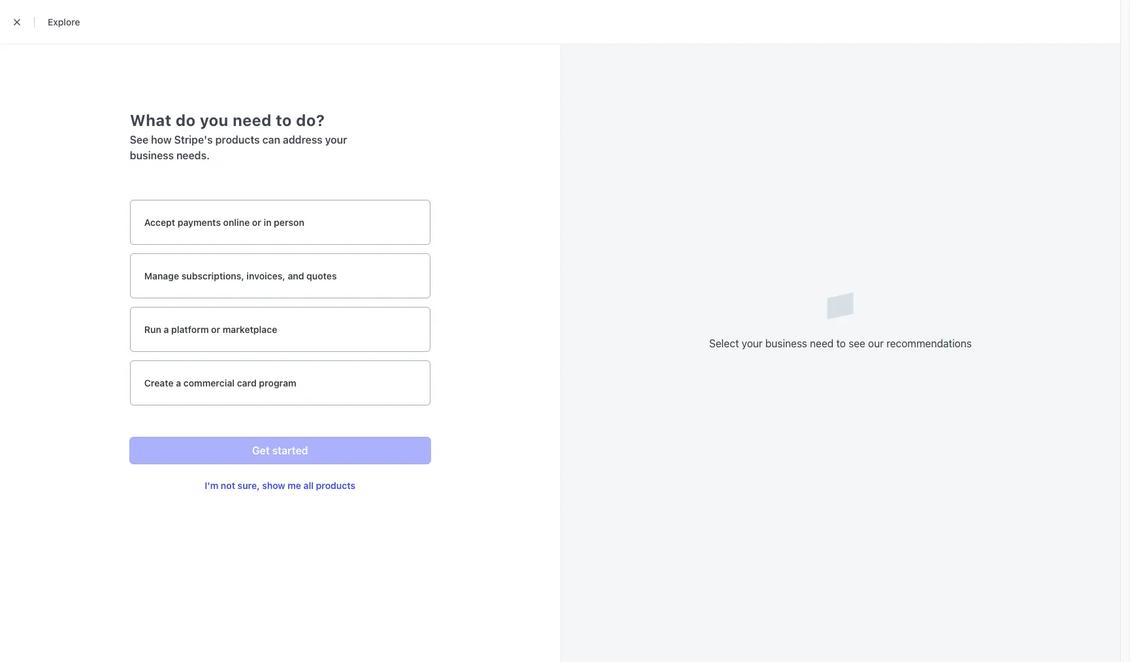 Task type: locate. For each thing, give the bounding box(es) containing it.
a right create
[[176, 378, 181, 389]]

0 vertical spatial need
[[233, 111, 272, 129]]

0 horizontal spatial products
[[215, 134, 260, 146]]

1 vertical spatial products
[[316, 480, 356, 492]]

our
[[869, 338, 884, 350]]

or right platform
[[211, 324, 220, 335]]

1 horizontal spatial your
[[742, 338, 763, 350]]

business
[[130, 150, 174, 161], [766, 338, 808, 350]]

to inside what do you need to do? see how stripe's products can address your business needs.
[[276, 111, 292, 129]]

manage subscriptions, invoices, and quotes button
[[130, 254, 431, 299]]

recommendations
[[887, 338, 972, 350]]

0 vertical spatial your
[[325, 134, 347, 146]]

subscriptions,
[[182, 271, 244, 282]]

run
[[144, 324, 161, 335]]

0 vertical spatial products
[[215, 134, 260, 146]]

products inside button
[[316, 480, 356, 492]]

platform
[[171, 324, 209, 335]]

1 vertical spatial your
[[742, 338, 763, 350]]

or left in
[[252, 217, 261, 228]]

need inside what do you need to do? see how stripe's products can address your business needs.
[[233, 111, 272, 129]]

balances
[[140, 36, 179, 47]]

0 vertical spatial or
[[252, 217, 261, 228]]

0 horizontal spatial or
[[211, 324, 220, 335]]

products right all on the bottom of page
[[316, 480, 356, 492]]

need
[[233, 111, 272, 129], [810, 338, 834, 350]]

get started button
[[130, 438, 431, 464]]

a for create
[[176, 378, 181, 389]]

0 horizontal spatial need
[[233, 111, 272, 129]]

products down you
[[215, 134, 260, 146]]

0 vertical spatial to
[[276, 111, 292, 129]]

online
[[223, 217, 250, 228]]

1 horizontal spatial a
[[176, 378, 181, 389]]

and
[[288, 271, 304, 282]]

more button
[[450, 34, 498, 50]]

or for in
[[252, 217, 261, 228]]

test
[[995, 36, 1013, 47]]

create a commercial card program button
[[130, 361, 431, 407]]

business right the select
[[766, 338, 808, 350]]

what
[[130, 111, 172, 129]]

business inside what do you need to do? see how stripe's products can address your business needs.
[[130, 150, 174, 161]]

new brand button
[[34, 5, 112, 24]]

your right address
[[325, 134, 347, 146]]

accept payments online or in person button
[[130, 200, 431, 246]]

payments link
[[76, 34, 131, 50]]

your
[[325, 134, 347, 146], [742, 338, 763, 350]]

run a platform or marketplace button
[[130, 307, 431, 353]]

your inside what do you need to do? see how stripe's products can address your business needs.
[[325, 134, 347, 146]]

or
[[252, 217, 261, 228], [211, 324, 220, 335]]

your right the select
[[742, 338, 763, 350]]

to up can
[[276, 111, 292, 129]]

0 horizontal spatial to
[[276, 111, 292, 129]]

in
[[264, 217, 272, 228]]

not
[[221, 480, 235, 492]]

1 vertical spatial a
[[176, 378, 181, 389]]

1 horizontal spatial or
[[252, 217, 261, 228]]

need up can
[[233, 111, 272, 129]]

0 horizontal spatial your
[[325, 134, 347, 146]]

select
[[710, 338, 739, 350]]

needs.
[[177, 150, 210, 161]]

connect
[[404, 36, 441, 47]]

1 horizontal spatial products
[[316, 480, 356, 492]]

to for see
[[837, 338, 846, 350]]

new brand
[[58, 10, 99, 20]]

payments
[[82, 36, 125, 47]]

products
[[215, 134, 260, 146], [316, 480, 356, 492]]

or inside button
[[252, 217, 261, 228]]

products inside what do you need to do? see how stripe's products can address your business needs.
[[215, 134, 260, 146]]

to
[[276, 111, 292, 129], [837, 338, 846, 350]]

1 horizontal spatial need
[[810, 338, 834, 350]]

show
[[262, 480, 285, 492]]

need left see
[[810, 338, 834, 350]]

1 horizontal spatial business
[[766, 338, 808, 350]]

invoices,
[[247, 271, 286, 282]]

quotes
[[307, 271, 337, 282]]

accept
[[144, 217, 175, 228]]

business down the how
[[130, 150, 174, 161]]

card
[[237, 378, 257, 389]]

get
[[252, 445, 270, 457]]

you
[[200, 111, 229, 129]]

to left see
[[837, 338, 846, 350]]

0 horizontal spatial a
[[164, 324, 169, 335]]

1 vertical spatial to
[[837, 338, 846, 350]]

a right run at the left of the page
[[164, 324, 169, 335]]

what do you need to do? see how stripe's products can address your business needs.
[[130, 111, 347, 161]]

or inside button
[[211, 324, 220, 335]]

connect link
[[398, 34, 447, 50]]

1 vertical spatial or
[[211, 324, 220, 335]]

select your business need to see our recommendations
[[710, 338, 972, 350]]

need for you
[[233, 111, 272, 129]]

0 horizontal spatial business
[[130, 150, 174, 161]]

to for do?
[[276, 111, 292, 129]]

create
[[144, 378, 174, 389]]

billing
[[313, 36, 339, 47]]

see
[[849, 338, 866, 350]]

a
[[164, 324, 169, 335], [176, 378, 181, 389]]

0 vertical spatial a
[[164, 324, 169, 335]]

test mode
[[995, 36, 1040, 47]]

developers link
[[925, 34, 987, 50]]

1 vertical spatial need
[[810, 338, 834, 350]]

0 vertical spatial business
[[130, 150, 174, 161]]

reports link
[[348, 34, 395, 50]]

stripe's
[[174, 134, 213, 146]]

more
[[456, 36, 479, 47]]

person
[[274, 217, 305, 228]]

how
[[151, 134, 172, 146]]

new
[[58, 10, 75, 20]]

i'm not sure, show me all products
[[205, 480, 356, 492]]

1 horizontal spatial to
[[837, 338, 846, 350]]



Task type: vqa. For each thing, say whether or not it's contained in the screenshot.
will in the left of the page
no



Task type: describe. For each thing, give the bounding box(es) containing it.
home
[[41, 36, 66, 47]]

or for marketplace
[[211, 324, 220, 335]]

customers
[[195, 36, 242, 47]]

me
[[288, 480, 301, 492]]

reports
[[355, 36, 389, 47]]

explore
[[48, 16, 80, 27]]

do
[[176, 111, 196, 129]]

marketplace
[[223, 324, 277, 335]]

i'm not sure, show me all products button
[[205, 464, 356, 493]]

sure,
[[238, 480, 260, 492]]

a for run
[[164, 324, 169, 335]]

all
[[304, 480, 314, 492]]

create a commercial card program
[[144, 378, 297, 389]]

i'm
[[205, 480, 219, 492]]

home link
[[34, 34, 73, 50]]

manage subscriptions, invoices, and quotes
[[144, 271, 337, 282]]

can
[[263, 134, 280, 146]]

run a platform or marketplace
[[144, 324, 277, 335]]

customers link
[[189, 34, 249, 50]]

mode
[[1015, 36, 1040, 47]]

products link
[[251, 34, 303, 50]]

balances link
[[134, 34, 186, 50]]

commercial
[[184, 378, 235, 389]]

see
[[130, 134, 149, 146]]

do?
[[296, 111, 325, 129]]

started
[[272, 445, 308, 457]]

billing link
[[306, 34, 345, 50]]

address
[[283, 134, 323, 146]]

get started
[[252, 445, 308, 457]]

need for business
[[810, 338, 834, 350]]

brand
[[77, 10, 99, 20]]

manage
[[144, 271, 179, 282]]

payments
[[178, 217, 221, 228]]

accept payments online or in person
[[144, 217, 305, 228]]

1 vertical spatial business
[[766, 338, 808, 350]]

developers
[[931, 36, 980, 47]]

program
[[259, 378, 297, 389]]

products
[[258, 36, 297, 47]]



